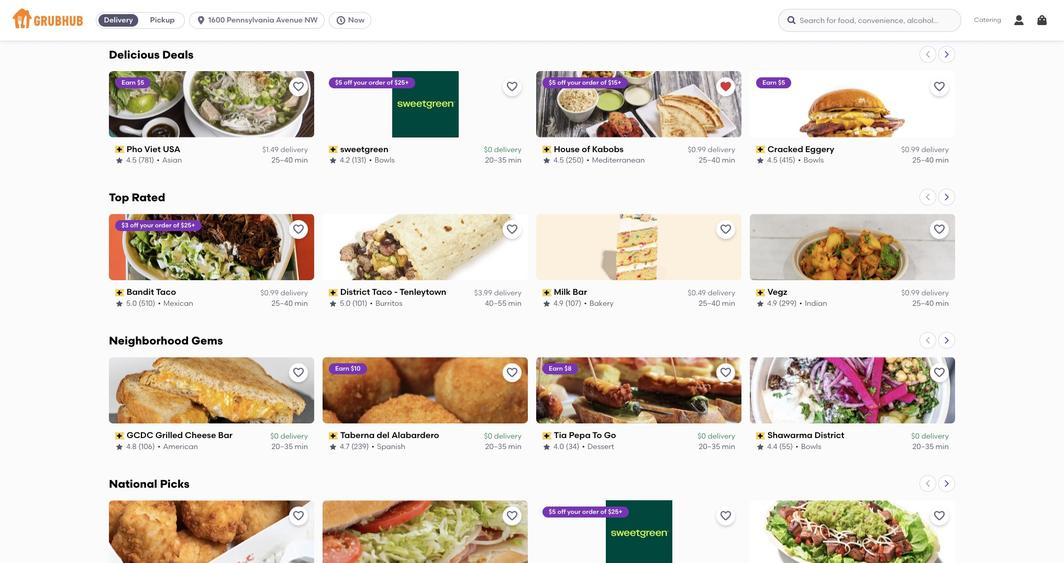 Task type: vqa. For each thing, say whether or not it's contained in the screenshot.


Task type: locate. For each thing, give the bounding box(es) containing it.
1 horizontal spatial sweetgreen logo image
[[606, 501, 672, 564]]

1 svg image from the left
[[336, 15, 346, 26]]

0 horizontal spatial $5 off your order of $25+
[[335, 79, 409, 86]]

earn $5 for cracked
[[762, 79, 785, 86]]

min for shawarma district
[[936, 443, 949, 452]]

earn left $10
[[335, 366, 349, 373]]

30–40
[[912, 13, 934, 22]]

bakery
[[589, 300, 614, 308]]

1 earn $5 from the left
[[121, 79, 144, 86]]

0 vertical spatial bar
[[573, 288, 587, 298]]

• right (781)
[[157, 156, 160, 165]]

2 vertical spatial $25+
[[608, 509, 622, 516]]

0 horizontal spatial 5.0
[[126, 300, 137, 308]]

del
[[377, 431, 389, 441]]

kabob
[[181, 1, 209, 11]]

subscription pass image left vegz
[[756, 289, 765, 297]]

pennsylvania
[[227, 16, 274, 25]]

4.0 (34)
[[553, 443, 579, 452]]

catering button
[[967, 9, 1009, 32]]

$0.99 delivery for of
[[688, 145, 735, 154]]

• bowls for sweetgreen
[[369, 156, 395, 165]]

1 vertical spatial bar
[[218, 431, 233, 441]]

1 vertical spatial $25+
[[181, 222, 195, 230]]

2 taco from the left
[[372, 288, 392, 298]]

bowls down shawarma district
[[801, 443, 821, 452]]

2 5.0 from the left
[[340, 300, 351, 308]]

subscription pass image for milk bar
[[542, 289, 552, 297]]

$0.49
[[688, 289, 706, 298]]

pho viet usa logo image
[[109, 71, 314, 137]]

25–40 for taco
[[271, 300, 293, 308]]

1 horizontal spatial 4.9
[[767, 300, 777, 308]]

4 caret left icon image from the top
[[924, 480, 932, 489]]

shawarma district
[[767, 431, 844, 441]]

5.0 (510)
[[126, 300, 155, 308]]

top rated
[[109, 191, 165, 204]]

1 horizontal spatial bar
[[573, 288, 587, 298]]

• bowls down eggery
[[798, 156, 824, 165]]

delicious
[[109, 48, 160, 61]]

1 4.9 from the left
[[553, 300, 563, 308]]

earn $5 for pho
[[121, 79, 144, 86]]

(3)
[[779, 13, 789, 22]]

5.0 left (101)
[[340, 300, 351, 308]]

star icon image for taberna del alabardero
[[329, 444, 337, 452]]

$0 delivery
[[911, 2, 949, 11], [484, 145, 522, 154], [270, 432, 308, 441], [484, 432, 522, 441], [698, 432, 735, 441], [911, 432, 949, 441]]

earn down delicious
[[121, 79, 136, 86]]

star icon image left the 4.5 (415)
[[756, 157, 764, 165]]

20–35 min
[[485, 156, 522, 165], [271, 443, 308, 452], [485, 443, 522, 452], [699, 443, 735, 452], [912, 443, 949, 452]]

1 horizontal spatial 5.0
[[340, 300, 351, 308]]

$3.99
[[474, 289, 492, 298]]

4.2 left (131)
[[340, 156, 350, 165]]

4.4 (55)
[[767, 443, 793, 452]]

star icon image left 4.7
[[329, 444, 337, 452]]

star icon image left 4.8
[[115, 444, 124, 452]]

2 4.9 from the left
[[767, 300, 777, 308]]

0 vertical spatial $25+
[[394, 79, 409, 86]]

1 5.0 from the left
[[126, 300, 137, 308]]

• right (55)
[[796, 443, 798, 452]]

star icon image left 4.4
[[756, 444, 764, 452]]

• down cracked eggery
[[798, 156, 801, 165]]

2 caret left icon image from the top
[[924, 193, 932, 202]]

$8
[[564, 366, 572, 373]]

4.8
[[126, 443, 137, 452]]

2 caret right icon image from the top
[[943, 193, 951, 202]]

• right the (34)
[[582, 443, 585, 452]]

0 vertical spatial $5 off your order of $25+
[[335, 79, 409, 86]]

your
[[354, 79, 367, 86], [567, 79, 581, 86], [140, 222, 153, 230], [567, 509, 581, 516]]

bar up (107)
[[573, 288, 587, 298]]

1 vertical spatial district
[[815, 431, 844, 441]]

bowls down eggery
[[804, 156, 824, 165]]

$3 off your order of $25+
[[121, 222, 195, 230]]

chipotle logo image
[[750, 501, 955, 564]]

20–35
[[485, 156, 506, 165], [271, 443, 293, 452], [485, 443, 506, 452], [699, 443, 720, 452], [912, 443, 934, 452]]

nw
[[304, 16, 318, 25]]

1 caret right icon image from the top
[[943, 50, 951, 58]]

25–40 for of
[[699, 156, 720, 165]]

star icon image left 4.2 (23) in the left of the page
[[115, 13, 124, 22]]

delicious deals
[[109, 48, 194, 61]]

• for house
[[586, 156, 589, 165]]

caret right icon image
[[943, 50, 951, 58], [943, 193, 951, 202], [943, 337, 951, 345], [943, 480, 951, 489]]

• right (510) on the bottom of the page
[[158, 300, 161, 308]]

4.5 for cracked eggery
[[767, 156, 778, 165]]

2 horizontal spatial $25+
[[608, 509, 622, 516]]

star icon image left the '4.2 (131)' on the top of the page
[[329, 157, 337, 165]]

0 horizontal spatial earn $5
[[121, 79, 144, 86]]

pepa
[[569, 431, 591, 441]]

4.8 (106)
[[126, 443, 155, 452]]

house of kabobs
[[554, 144, 624, 154]]

bandit taco logo image
[[109, 214, 314, 281]]

3.6 (3) • breakfast
[[767, 13, 831, 22]]

min for bandit taco
[[295, 300, 308, 308]]

subscription pass image
[[115, 3, 124, 10], [115, 146, 124, 153], [756, 146, 765, 153], [542, 289, 552, 297], [756, 289, 765, 297], [542, 433, 552, 440]]

4.2 left the (458)
[[340, 13, 350, 22]]

bar
[[573, 288, 587, 298], [218, 431, 233, 441]]

pickup button
[[140, 12, 184, 29]]

svg image down blank
[[787, 15, 797, 26]]

min
[[295, 13, 308, 22], [936, 13, 949, 22], [295, 156, 308, 165], [508, 156, 522, 165], [722, 156, 735, 165], [936, 156, 949, 165], [295, 300, 308, 308], [508, 300, 522, 308], [722, 300, 735, 308], [936, 300, 949, 308], [295, 443, 308, 452], [508, 443, 522, 452], [722, 443, 735, 452], [936, 443, 949, 452]]

caret right icon image for national picks
[[943, 480, 951, 489]]

star icon image left 5.0 (510) at the left
[[115, 300, 124, 309]]

min for sweetgreen
[[508, 156, 522, 165]]

30–40 min
[[912, 13, 949, 22]]

4.2 for sweetgreen
[[340, 156, 350, 165]]

bowls down sweetgreen
[[375, 156, 395, 165]]

earn $10
[[335, 366, 361, 373]]

earn $5
[[121, 79, 144, 86], [762, 79, 785, 86]]

4.5 down pho on the left top
[[126, 156, 137, 165]]

subscription pass image inside wisemiller's deli "link"
[[329, 3, 338, 10]]

• for milk
[[584, 300, 587, 308]]

off
[[344, 79, 352, 86], [557, 79, 566, 86], [130, 222, 138, 230], [557, 509, 566, 516]]

4.2 down kabul
[[126, 13, 136, 22]]

• right (23)
[[154, 13, 157, 22]]

to
[[592, 431, 602, 441]]

0 horizontal spatial taco
[[156, 288, 176, 298]]

subscription pass image for bandit taco
[[115, 289, 124, 297]]

4.9
[[553, 300, 563, 308], [767, 300, 777, 308]]

milk
[[554, 288, 571, 298]]

catering
[[974, 16, 1001, 24]]

0 horizontal spatial 4.9
[[553, 300, 563, 308]]

star icon image for vegz
[[756, 300, 764, 309]]

0 horizontal spatial bar
[[218, 431, 233, 441]]

castle
[[152, 1, 179, 11]]

$0.99 delivery
[[260, 2, 308, 11], [688, 145, 735, 154], [901, 145, 949, 154], [260, 289, 308, 298], [901, 289, 949, 298]]

order
[[369, 79, 385, 86], [582, 79, 599, 86], [155, 222, 172, 230], [582, 509, 599, 516]]

•
[[154, 13, 157, 22], [372, 13, 375, 22], [791, 13, 794, 22], [157, 156, 160, 165], [369, 156, 372, 165], [586, 156, 589, 165], [798, 156, 801, 165], [158, 300, 161, 308], [370, 300, 373, 308], [584, 300, 587, 308], [799, 300, 802, 308], [158, 443, 160, 452], [372, 443, 374, 452], [582, 443, 585, 452], [796, 443, 798, 452]]

• right (107)
[[584, 300, 587, 308]]

1 horizontal spatial svg image
[[787, 15, 797, 26]]

• dessert
[[582, 443, 614, 452]]

delivery for cracked eggery
[[921, 145, 949, 154]]

caret left icon image for gems
[[924, 337, 932, 345]]

• right (101)
[[370, 300, 373, 308]]

jersey mike's logo image
[[323, 501, 528, 564]]

order for sweetgreen
[[369, 79, 385, 86]]

2 horizontal spatial svg image
[[1036, 14, 1048, 27]]

subscription pass image
[[329, 3, 338, 10], [329, 146, 338, 153], [542, 146, 552, 153], [115, 289, 124, 297], [329, 289, 338, 297], [115, 433, 124, 440], [329, 433, 338, 440], [756, 433, 765, 440]]

top
[[109, 191, 129, 204]]

$0.99 for castle
[[260, 2, 279, 11]]

earn right saved restaurant button
[[762, 79, 777, 86]]

• for cracked
[[798, 156, 801, 165]]

20–35 for taberna del alabardero
[[485, 443, 506, 452]]

subscription pass image left tia
[[542, 433, 552, 440]]

1 4.5 from the left
[[126, 156, 137, 165]]

eggery
[[805, 144, 834, 154]]

caret right icon image for neighborhood gems
[[943, 337, 951, 345]]

wisemiller's deli
[[340, 1, 407, 11]]

taco
[[156, 288, 176, 298], [372, 288, 392, 298]]

of for sweetgreen
[[387, 79, 393, 86]]

vegz logo image
[[750, 214, 955, 281]]

$25+ for bandit taco
[[181, 222, 195, 230]]

(34)
[[566, 443, 579, 452]]

• down house of kabobs
[[586, 156, 589, 165]]

district
[[340, 288, 370, 298], [815, 431, 844, 441]]

$1.49
[[262, 145, 279, 154]]

earn $5 down delicious
[[121, 79, 144, 86]]

kabul
[[127, 1, 150, 11]]

4 caret right icon image from the top
[[943, 480, 951, 489]]

4.5 down "house"
[[553, 156, 564, 165]]

0 horizontal spatial 4.5
[[126, 156, 137, 165]]

• right (239)
[[372, 443, 374, 452]]

0 horizontal spatial svg image
[[336, 15, 346, 26]]

star icon image left 4.0
[[542, 444, 551, 452]]

your for house of kabobs
[[567, 79, 581, 86]]

4.9 down milk
[[553, 300, 563, 308]]

of
[[387, 79, 393, 86], [600, 79, 607, 86], [582, 144, 590, 154], [173, 222, 179, 230], [600, 509, 607, 516]]

save this restaurant image
[[292, 80, 305, 93], [933, 80, 946, 93], [292, 224, 305, 236], [933, 224, 946, 236], [933, 367, 946, 380], [506, 511, 518, 523], [719, 511, 732, 523], [933, 511, 946, 523]]

earn left '$8'
[[549, 366, 563, 373]]

4.5 for house of kabobs
[[553, 156, 564, 165]]

svg image
[[336, 15, 346, 26], [787, 15, 797, 26]]

4.5 for pho viet usa
[[126, 156, 137, 165]]

4.2 for kabul castle kabob
[[126, 13, 136, 22]]

1 vertical spatial sweetgreen logo image
[[606, 501, 672, 564]]

your for bandit taco
[[140, 222, 153, 230]]

25–40 min for taco
[[271, 300, 308, 308]]

• bowls for kabul castle kabob
[[154, 13, 180, 22]]

min for tia pepa to go
[[722, 443, 735, 452]]

5.0 for district taco - tenleytown
[[340, 300, 351, 308]]

caret left icon image
[[924, 50, 932, 58], [924, 193, 932, 202], [924, 337, 932, 345], [924, 480, 932, 489]]

5.0 for bandit taco
[[126, 300, 137, 308]]

5.0 down bandit
[[126, 300, 137, 308]]

$5 off your order of $15+
[[549, 79, 621, 86]]

cracked
[[767, 144, 803, 154]]

delivery for shawarma district
[[921, 432, 949, 441]]

1 taco from the left
[[156, 288, 176, 298]]

0 horizontal spatial $25+
[[181, 222, 195, 230]]

earn for cracked eggery
[[762, 79, 777, 86]]

25–40
[[271, 13, 293, 22], [271, 156, 293, 165], [699, 156, 720, 165], [912, 156, 934, 165], [271, 300, 293, 308], [699, 300, 720, 308], [912, 300, 934, 308]]

star icon image left "4.5 (781)"
[[115, 157, 124, 165]]

$5
[[137, 79, 144, 86], [335, 79, 342, 86], [549, 79, 556, 86], [778, 79, 785, 86], [549, 509, 556, 516]]

subscription pass image left pho on the left top
[[115, 146, 124, 153]]

1 horizontal spatial district
[[815, 431, 844, 441]]

subscription pass image for gcdc grilled cheese bar
[[115, 433, 124, 440]]

(458)
[[352, 13, 370, 22]]

subscription pass image left milk
[[542, 289, 552, 297]]

bandit
[[127, 288, 154, 298]]

0 horizontal spatial svg image
[[196, 15, 206, 26]]

subscription pass image up delivery
[[115, 3, 124, 10]]

delivery for district taco - tenleytown
[[494, 289, 522, 298]]

tenleytown
[[400, 288, 446, 298]]

• bowls down shawarma district
[[796, 443, 821, 452]]

• burritos
[[370, 300, 403, 308]]

milk bar logo image
[[536, 214, 741, 281]]

star icon image for district taco - tenleytown
[[329, 300, 337, 309]]

subscription pass image left cracked
[[756, 146, 765, 153]]

district right the shawarma
[[815, 431, 844, 441]]

bar right cheese
[[218, 431, 233, 441]]

svg image left now
[[336, 15, 346, 26]]

$0 for shawarma district
[[911, 432, 920, 441]]

kabul castle kabob
[[127, 1, 209, 11]]

1 caret left icon image from the top
[[924, 50, 932, 58]]

min for district taco - tenleytown
[[508, 300, 522, 308]]

2 horizontal spatial 4.5
[[767, 156, 778, 165]]

now button
[[329, 12, 376, 29]]

gcdc grilled cheese bar logo image
[[109, 358, 314, 424]]

shawarma district logo image
[[750, 358, 955, 424]]

taco up • mexican
[[156, 288, 176, 298]]

$0.99
[[260, 2, 279, 11], [688, 145, 706, 154], [901, 145, 920, 154], [260, 289, 279, 298], [901, 289, 920, 298]]

2 earn $5 from the left
[[762, 79, 785, 86]]

star icon image
[[115, 13, 124, 22], [329, 13, 337, 22], [115, 157, 124, 165], [329, 157, 337, 165], [542, 157, 551, 165], [756, 157, 764, 165], [115, 300, 124, 309], [329, 300, 337, 309], [542, 300, 551, 309], [756, 300, 764, 309], [115, 444, 124, 452], [329, 444, 337, 452], [542, 444, 551, 452], [756, 444, 764, 452]]

svg image
[[1013, 14, 1025, 27], [1036, 14, 1048, 27], [196, 15, 206, 26]]

vegz
[[767, 288, 787, 298]]

star icon image for kabul castle kabob
[[115, 13, 124, 22]]

3 caret left icon image from the top
[[924, 337, 932, 345]]

save this restaurant image
[[506, 80, 518, 93], [506, 224, 518, 236], [719, 224, 732, 236], [292, 367, 305, 380], [506, 367, 518, 380], [719, 367, 732, 380], [292, 511, 305, 523]]

delivery for vegz
[[921, 289, 949, 298]]

$0
[[911, 2, 920, 11], [484, 145, 492, 154], [270, 432, 279, 441], [484, 432, 492, 441], [698, 432, 706, 441], [911, 432, 920, 441]]

4.5 left (415)
[[767, 156, 778, 165]]

delivery for sweetgreen
[[494, 145, 522, 154]]

3 caret right icon image from the top
[[943, 337, 951, 345]]

caret left icon image for rated
[[924, 193, 932, 202]]

$0.99 delivery for castle
[[260, 2, 308, 11]]

25–40 min for eggery
[[912, 156, 949, 165]]

bowls down kabul castle kabob
[[160, 13, 180, 22]]

$0 delivery for shawarma district
[[911, 432, 949, 441]]

neighborhood gems
[[109, 335, 223, 348]]

0 vertical spatial district
[[340, 288, 370, 298]]

delivery for pho viet usa
[[280, 145, 308, 154]]

1 vertical spatial $5 off your order of $25+
[[549, 509, 622, 516]]

subscription pass image for district taco - tenleytown
[[329, 289, 338, 297]]

0 vertical spatial sweetgreen logo image
[[392, 71, 458, 137]]

star icon image left the 4.9 (107)
[[542, 300, 551, 309]]

4.9 down vegz
[[767, 300, 777, 308]]

district up '5.0 (101)'
[[340, 288, 370, 298]]

1 horizontal spatial $5 off your order of $25+
[[549, 509, 622, 516]]

min for cracked eggery
[[936, 156, 949, 165]]

main navigation navigation
[[0, 0, 1064, 41]]

1 horizontal spatial 4.5
[[553, 156, 564, 165]]

earn for pho viet usa
[[121, 79, 136, 86]]

caret right icon image for delicious deals
[[943, 50, 951, 58]]

min for pho viet usa
[[295, 156, 308, 165]]

mexican
[[163, 300, 193, 308]]

star icon image left 4.9 (299)
[[756, 300, 764, 309]]

national
[[109, 478, 157, 491]]

2 4.5 from the left
[[553, 156, 564, 165]]

• for gcdc
[[158, 443, 160, 452]]

• bowls down sweetgreen
[[369, 156, 395, 165]]

• right (106)
[[158, 443, 160, 452]]

star icon image left '5.0 (101)'
[[329, 300, 337, 309]]

$10
[[351, 366, 361, 373]]

taco up • burritos
[[372, 288, 392, 298]]

delivery
[[104, 16, 133, 25]]

sweetgreen logo image
[[392, 71, 458, 137], [606, 501, 672, 564]]

1 horizontal spatial $25+
[[394, 79, 409, 86]]

earn $5 right saved restaurant button
[[762, 79, 785, 86]]

1 horizontal spatial earn $5
[[762, 79, 785, 86]]

order for house of kabobs
[[582, 79, 599, 86]]

(250)
[[566, 156, 584, 165]]

1 horizontal spatial taco
[[372, 288, 392, 298]]

3 4.5 from the left
[[767, 156, 778, 165]]

25–40 min for castle
[[271, 13, 308, 22]]

• for bandit
[[158, 300, 161, 308]]

20–35 for gcdc grilled cheese bar
[[271, 443, 293, 452]]

$0 delivery for taberna del alabardero
[[484, 432, 522, 441]]

star icon image left 4.5 (250)
[[542, 157, 551, 165]]

house of kabobs logo image
[[536, 71, 741, 137]]

• bowls down kabul castle kabob
[[154, 13, 180, 22]]

• right (3)
[[791, 13, 794, 22]]



Task type: describe. For each thing, give the bounding box(es) containing it.
$0 for gcdc grilled cheese bar
[[270, 432, 279, 441]]

american
[[163, 443, 198, 452]]

4.5 (781)
[[126, 156, 154, 165]]

25–40 min for of
[[699, 156, 735, 165]]

national picks
[[109, 478, 190, 491]]

min for house of kabobs
[[722, 156, 735, 165]]

4.9 (107)
[[553, 300, 581, 308]]

$0.99 for taco
[[260, 289, 279, 298]]

cracked eggery
[[767, 144, 834, 154]]

Search for food, convenience, alcohol... search field
[[778, 9, 962, 32]]

wisemiller's
[[340, 1, 390, 11]]

star icon image for tia pepa to go
[[542, 444, 551, 452]]

(239)
[[351, 443, 369, 452]]

• for tia
[[582, 443, 585, 452]]

$0 for sweetgreen
[[484, 145, 492, 154]]

delivery for milk bar
[[708, 289, 735, 298]]

min for milk bar
[[722, 300, 735, 308]]

0 horizontal spatial sweetgreen logo image
[[392, 71, 458, 137]]

delivery for kabul castle kabob
[[280, 2, 308, 11]]

deli
[[392, 1, 407, 11]]

district taco - tenleytown
[[340, 288, 446, 298]]

4.2 (458)
[[340, 13, 370, 22]]

breakfast
[[797, 13, 831, 22]]

4.9 (299)
[[767, 300, 797, 308]]

off for house of kabobs
[[557, 79, 566, 86]]

chick-fil-a logo image
[[109, 501, 314, 564]]

bowls for sweetgreen
[[375, 156, 395, 165]]

• right (131)
[[369, 156, 372, 165]]

pho
[[127, 144, 142, 154]]

min for taberna del alabardero
[[508, 443, 522, 452]]

4.5 (250)
[[553, 156, 584, 165]]

20–35 min for sweetgreen
[[485, 156, 522, 165]]

$0 for tia pepa to go
[[698, 432, 706, 441]]

$0 delivery for tia pepa to go
[[698, 432, 735, 441]]

earn for taberna del alabardero
[[335, 366, 349, 373]]

coffee
[[820, 1, 848, 11]]

(299)
[[779, 300, 797, 308]]

min for gcdc grilled cheese bar
[[295, 443, 308, 452]]

• bakery
[[584, 300, 614, 308]]

$15+
[[608, 79, 621, 86]]

subscription pass image for tia pepa to go
[[542, 433, 552, 440]]

subscription pass image for shawarma district
[[756, 433, 765, 440]]

viet
[[144, 144, 161, 154]]

$0.99 for eggery
[[901, 145, 920, 154]]

• mexican
[[158, 300, 193, 308]]

caret right icon image for top rated
[[943, 193, 951, 202]]

bandit taco
[[127, 288, 176, 298]]

blank
[[767, 1, 791, 11]]

deals
[[162, 48, 194, 61]]

4.0
[[553, 443, 564, 452]]

neighborhood
[[109, 335, 189, 348]]

cheese
[[185, 431, 216, 441]]

off for sweetgreen
[[344, 79, 352, 86]]

40–55
[[485, 300, 506, 308]]

svg image inside "1600 pennsylvania avenue nw" "button"
[[196, 15, 206, 26]]

taco for district
[[372, 288, 392, 298]]

gems
[[191, 335, 223, 348]]

20–35 min for taberna del alabardero
[[485, 443, 522, 452]]

taco for bandit
[[156, 288, 176, 298]]

subscription pass image for taberna del alabardero
[[329, 433, 338, 440]]

• bowls for shawarma district
[[796, 443, 821, 452]]

off for bandit taco
[[130, 222, 138, 230]]

shawarma
[[767, 431, 812, 441]]

picks
[[160, 478, 190, 491]]

(55)
[[779, 443, 793, 452]]

saved restaurant image
[[719, 80, 732, 93]]

avenue
[[276, 16, 303, 25]]

4.9 for milk bar
[[553, 300, 563, 308]]

20–35 min for gcdc grilled cheese bar
[[271, 443, 308, 452]]

earn for tia pepa to go
[[549, 366, 563, 373]]

25–40 for viet
[[271, 156, 293, 165]]

star icon image for pho viet usa
[[115, 157, 124, 165]]

4.2 (23)
[[126, 13, 152, 22]]

subscription pass image for vegz
[[756, 289, 765, 297]]

your for sweetgreen
[[354, 79, 367, 86]]

$0 for taberna del alabardero
[[484, 432, 492, 441]]

• for kabul
[[154, 13, 157, 22]]

star icon image for sweetgreen
[[329, 157, 337, 165]]

subscription pass image for wisemiller's deli
[[329, 3, 338, 10]]

subscription pass image for kabul castle kabob
[[115, 3, 124, 10]]

wisemiller's deli link
[[329, 0, 522, 12]]

district taco - tenleytown logo image
[[323, 214, 528, 281]]

(23)
[[138, 13, 152, 22]]

svg image inside now button
[[336, 15, 346, 26]]

• bowls for cracked eggery
[[798, 156, 824, 165]]

20–35 for sweetgreen
[[485, 156, 506, 165]]

• right (299) on the bottom right
[[799, 300, 802, 308]]

(107)
[[565, 300, 581, 308]]

$25+ for sweetgreen
[[394, 79, 409, 86]]

star icon image for milk bar
[[542, 300, 551, 309]]

tia pepa to go logo image
[[536, 358, 741, 424]]

star icon image for gcdc grilled cheese bar
[[115, 444, 124, 452]]

• mediterranean
[[586, 156, 645, 165]]

$0.99 for of
[[688, 145, 706, 154]]

• down wisemiller's deli
[[372, 13, 375, 22]]

usa
[[163, 144, 180, 154]]

subscription pass image for house of kabobs
[[542, 146, 552, 153]]

(415)
[[779, 156, 795, 165]]

$0 delivery for sweetgreen
[[484, 145, 522, 154]]

delivery for house of kabobs
[[708, 145, 735, 154]]

gcdc
[[127, 431, 153, 441]]

4.7
[[340, 443, 350, 452]]

$0.49 delivery
[[688, 289, 735, 298]]

• for pho
[[157, 156, 160, 165]]

delivery for bandit taco
[[280, 289, 308, 298]]

20–35 min for shawarma district
[[912, 443, 949, 452]]

25–40 min for bar
[[699, 300, 735, 308]]

(106)
[[138, 443, 155, 452]]

taberna del alabardero logo image
[[323, 358, 528, 424]]

delivery button
[[96, 12, 140, 29]]

star icon image for house of kabobs
[[542, 157, 551, 165]]

1600 pennsylvania avenue nw button
[[189, 12, 329, 29]]

taberna
[[340, 431, 375, 441]]

asian
[[162, 156, 182, 165]]

• asian
[[157, 156, 182, 165]]

subscription pass image for pho viet usa
[[115, 146, 124, 153]]

now
[[348, 16, 365, 25]]

pickup
[[150, 16, 175, 25]]

4.4
[[767, 443, 777, 452]]

1 horizontal spatial svg image
[[1013, 14, 1025, 27]]

delivery for taberna del alabardero
[[494, 432, 522, 441]]

4.9 for vegz
[[767, 300, 777, 308]]

grilled
[[155, 431, 183, 441]]

earn $8
[[549, 366, 572, 373]]

street
[[793, 1, 818, 11]]

star icon image left 4.2 (458)
[[329, 13, 337, 22]]

star icon image for cracked eggery
[[756, 157, 764, 165]]

(781)
[[138, 156, 154, 165]]

• for district
[[370, 300, 373, 308]]

indian
[[805, 300, 827, 308]]

(101)
[[352, 300, 367, 308]]

-
[[394, 288, 398, 298]]

bowls for cracked eggery
[[804, 156, 824, 165]]

4.2 (131)
[[340, 156, 366, 165]]

$1.49 delivery
[[262, 145, 308, 154]]

caret left icon image for deals
[[924, 50, 932, 58]]

min for kabul castle kabob
[[295, 13, 308, 22]]

4.5 (415)
[[767, 156, 795, 165]]

4.7 (239)
[[340, 443, 369, 452]]

(510)
[[139, 300, 155, 308]]

pho viet usa
[[127, 144, 180, 154]]

$0 delivery for gcdc grilled cheese bar
[[270, 432, 308, 441]]

sweetgreen
[[340, 144, 388, 154]]

mediterranean
[[592, 156, 645, 165]]

subscription pass image for cracked eggery
[[756, 146, 765, 153]]

milk bar
[[554, 288, 587, 298]]

$3
[[121, 222, 129, 230]]

subscription pass image for sweetgreen
[[329, 146, 338, 153]]

taberna del alabardero
[[340, 431, 439, 441]]

2 svg image from the left
[[787, 15, 797, 26]]

3.6
[[767, 13, 777, 22]]

0 horizontal spatial district
[[340, 288, 370, 298]]

saved restaurant button
[[716, 77, 735, 96]]

25–40 min for viet
[[271, 156, 308, 165]]

blank street coffee
[[767, 1, 848, 11]]

star icon image for bandit taco
[[115, 300, 124, 309]]

alabardero
[[392, 431, 439, 441]]

cracked eggery logo image
[[750, 71, 955, 137]]

25–40 for bar
[[699, 300, 720, 308]]



